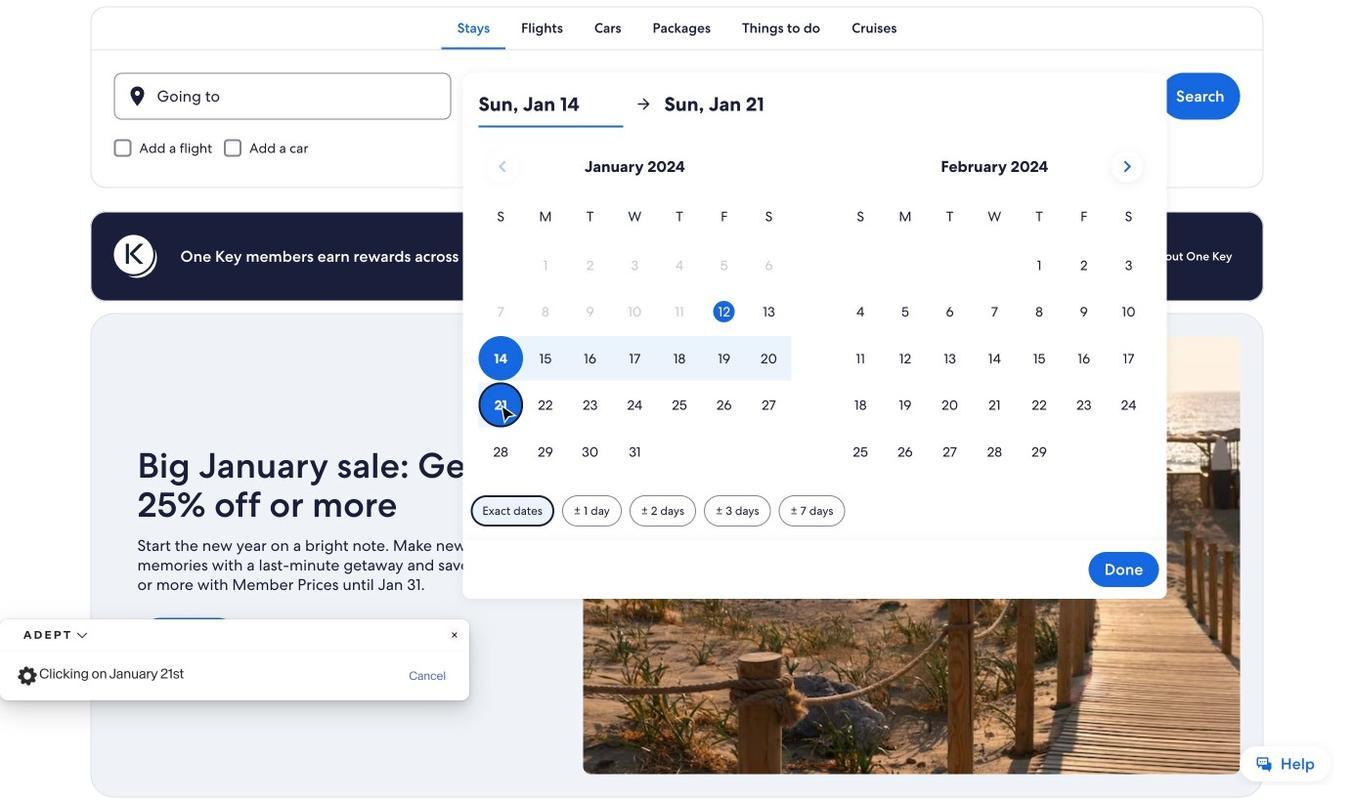 Task type: vqa. For each thing, say whether or not it's contained in the screenshot.
See package deals link
no



Task type: describe. For each thing, give the bounding box(es) containing it.
january 2024 element
[[478, 206, 791, 476]]

today element
[[713, 301, 735, 323]]

february 2024 element
[[838, 206, 1151, 476]]

directional image
[[635, 95, 652, 113]]



Task type: locate. For each thing, give the bounding box(es) containing it.
previous month image
[[491, 155, 514, 178]]

tab list
[[90, 6, 1264, 49]]

next month image
[[1115, 155, 1139, 178]]

application
[[478, 143, 1151, 476]]



